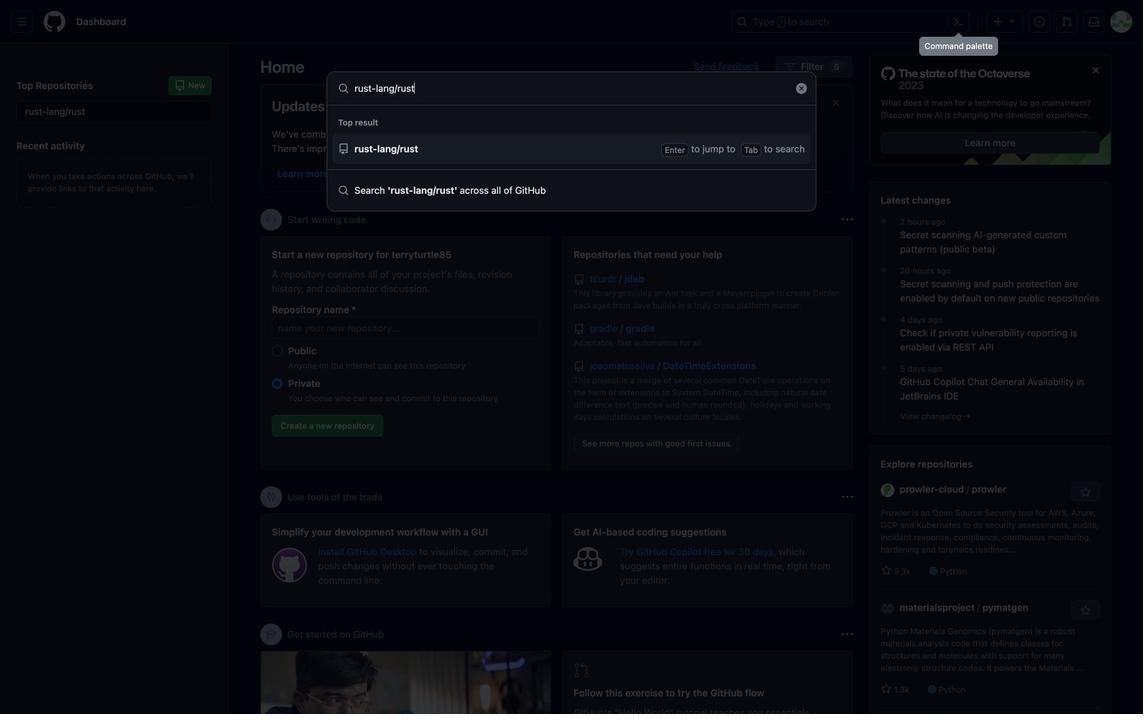 Task type: describe. For each thing, give the bounding box(es) containing it.
homepage image
[[44, 11, 65, 33]]

star image for @prowler-cloud profile image
[[881, 565, 892, 576]]

x image
[[830, 98, 841, 109]]

what is github? element
[[260, 651, 551, 714]]

code image
[[266, 214, 277, 225]]

star image for @materialsproject profile "image"
[[881, 684, 892, 695]]

command palette image
[[953, 16, 964, 27]]

@prowler-cloud profile image
[[881, 484, 894, 497]]

simplify your development workflow with a gui element
[[260, 514, 551, 608]]

Find a repository… text field
[[16, 101, 212, 122]]

0 vertical spatial repo image
[[338, 144, 349, 154]]

repositories that need your help element
[[562, 236, 853, 470]]

dot fill image
[[878, 216, 889, 227]]

Top Repositories search field
[[16, 101, 212, 122]]

tools image
[[266, 492, 277, 503]]

2 dot fill image from the top
[[878, 314, 889, 325]]

github logo image
[[881, 66, 1030, 91]]

git pull request image
[[574, 663, 590, 679]]

get ai-based coding suggestions element
[[562, 514, 853, 608]]

none radio inside start a new repository element
[[272, 378, 283, 389]]

issue opened image
[[1034, 16, 1045, 27]]



Task type: vqa. For each thing, say whether or not it's contained in the screenshot.
2nd star IMAGE from the bottom
yes



Task type: locate. For each thing, give the bounding box(es) containing it.
mortar board image
[[266, 629, 277, 640]]

1 why am i seeing this? image from the top
[[842, 492, 853, 503]]

close image
[[1090, 65, 1101, 76]]

1 vertical spatial star this repository image
[[1080, 606, 1091, 617]]

Command palette input text field
[[354, 78, 781, 99]]

name your new repository... text field
[[272, 317, 540, 339]]

star image
[[881, 565, 892, 576], [881, 684, 892, 695]]

1 vertical spatial why am i seeing this? image
[[842, 629, 853, 640]]

repo image
[[574, 362, 584, 373]]

why am i seeing this? image for get ai-based coding suggestions element
[[842, 492, 853, 503]]

github desktop image
[[272, 548, 307, 583]]

3 dot fill image from the top
[[878, 363, 889, 374]]

@materialsproject profile image
[[881, 602, 894, 616]]

repo image
[[338, 144, 349, 154], [574, 275, 584, 285], [574, 324, 584, 335]]

start a new repository element
[[260, 236, 551, 470]]

2 why am i seeing this? image from the top
[[842, 629, 853, 640]]

why am i seeing this? image
[[842, 492, 853, 503], [842, 629, 853, 640]]

star this repository image for @materialsproject profile "image"
[[1080, 606, 1091, 617]]

1 vertical spatial dot fill image
[[878, 314, 889, 325]]

0 vertical spatial star image
[[881, 565, 892, 576]]

none radio inside start a new repository element
[[272, 346, 283, 357]]

1 vertical spatial repo image
[[574, 275, 584, 285]]

try the github flow element
[[562, 651, 853, 714]]

1 dot fill image from the top
[[878, 265, 889, 276]]

filter image
[[785, 61, 795, 72]]

explore element
[[869, 54, 1111, 714]]

None radio
[[272, 346, 283, 357]]

2 vertical spatial dot fill image
[[878, 363, 889, 374]]

search image
[[338, 185, 349, 196]]

0 vertical spatial star this repository image
[[1080, 487, 1091, 498]]

dot fill image
[[878, 265, 889, 276], [878, 314, 889, 325], [878, 363, 889, 374]]

star this repository image
[[1080, 487, 1091, 498], [1080, 606, 1091, 617]]

2 star this repository image from the top
[[1080, 606, 1091, 617]]

0 vertical spatial dot fill image
[[878, 265, 889, 276]]

plus image
[[993, 16, 1004, 27]]

2 vertical spatial repo image
[[574, 324, 584, 335]]

1 star image from the top
[[881, 565, 892, 576]]

None radio
[[272, 378, 283, 389]]

explore repositories navigation
[[869, 446, 1111, 714]]

search image
[[338, 83, 349, 94]]

what is github? image
[[261, 652, 550, 714]]

git pull request image
[[1061, 16, 1072, 27]]

why am i seeing this? image for try the github flow element
[[842, 629, 853, 640]]

x circle fill image
[[796, 83, 807, 94]]

0 vertical spatial why am i seeing this? image
[[842, 492, 853, 503]]

triangle down image
[[1006, 15, 1017, 26]]

star this repository image for @prowler-cloud profile image
[[1080, 487, 1091, 498]]

1 vertical spatial star image
[[881, 684, 892, 695]]

tooltip
[[919, 37, 998, 56]]

why am i seeing this? image
[[842, 214, 853, 225]]

2 star image from the top
[[881, 684, 892, 695]]

1 star this repository image from the top
[[1080, 487, 1091, 498]]

notifications image
[[1089, 16, 1099, 27]]



